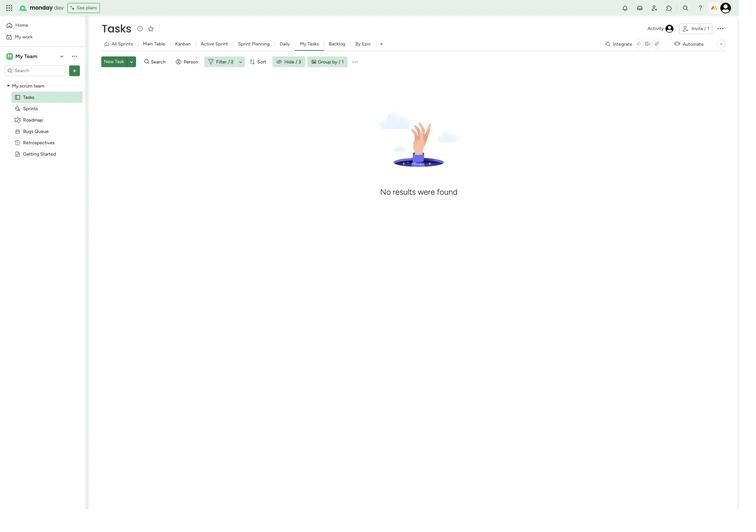 Task type: describe. For each thing, give the bounding box(es) containing it.
my tasks
[[300, 41, 319, 47]]

1 vertical spatial 1
[[342, 59, 344, 65]]

bugs
[[23, 129, 33, 134]]

caret down image
[[7, 84, 10, 88]]

options image
[[71, 67, 78, 74]]

angle down image
[[130, 59, 133, 64]]

plans
[[86, 5, 97, 11]]

see plans button
[[68, 3, 100, 13]]

Search field
[[149, 57, 169, 67]]

invite members image
[[651, 5, 658, 11]]

all sprints button
[[101, 39, 138, 49]]

no results were found
[[380, 187, 458, 197]]

sprint inside active sprint button
[[215, 41, 228, 47]]

planning
[[252, 41, 270, 47]]

group
[[318, 59, 331, 65]]

backlog
[[329, 41, 346, 47]]

bugs queue
[[23, 129, 49, 134]]

getting
[[23, 151, 39, 157]]

list box containing my scrum team
[[0, 79, 85, 250]]

queue
[[35, 129, 49, 134]]

daily
[[280, 41, 290, 47]]

task
[[115, 59, 124, 65]]

sort
[[257, 59, 266, 65]]

menu image
[[352, 59, 358, 65]]

my for my work
[[15, 34, 21, 40]]

my tasks button
[[295, 39, 324, 49]]

2
[[231, 59, 234, 65]]

active
[[201, 41, 214, 47]]

filter / 2
[[216, 59, 234, 65]]

help image
[[697, 5, 704, 11]]

new task
[[104, 59, 124, 65]]

see
[[77, 5, 85, 11]]

Tasks field
[[100, 21, 133, 36]]

my for my scrum team
[[12, 83, 18, 89]]

monday dev
[[30, 4, 64, 12]]

hide
[[284, 59, 294, 65]]

maria williams image
[[721, 3, 731, 13]]

show board description image
[[136, 25, 144, 32]]

inbox image
[[637, 5, 643, 11]]

tasks inside "button"
[[308, 41, 319, 47]]

activity
[[648, 26, 664, 31]]

automate
[[683, 41, 704, 47]]

by epic
[[356, 41, 371, 47]]

my work button
[[4, 32, 72, 42]]

select product image
[[6, 5, 13, 11]]

person
[[184, 59, 198, 65]]

dev
[[54, 4, 64, 12]]

by epic button
[[351, 39, 376, 49]]

tasks inside list box
[[23, 94, 34, 100]]

integrate
[[613, 41, 632, 47]]

by
[[356, 41, 361, 47]]

my for my tasks
[[300, 41, 306, 47]]

invite / 1 button
[[679, 23, 713, 34]]

sprint inside sprint planning button
[[238, 41, 251, 47]]

activity button
[[645, 23, 677, 34]]

home button
[[4, 20, 72, 31]]

3
[[299, 59, 301, 65]]

main table
[[143, 41, 165, 47]]

home
[[15, 22, 28, 28]]

kanban
[[175, 41, 191, 47]]

autopilot image
[[675, 40, 680, 48]]

workspace image
[[6, 53, 13, 60]]

sprint planning button
[[233, 39, 275, 49]]

by
[[332, 59, 337, 65]]

daily button
[[275, 39, 295, 49]]

started
[[40, 151, 56, 157]]

sprints inside button
[[118, 41, 133, 47]]



Task type: locate. For each thing, give the bounding box(es) containing it.
no
[[380, 187, 391, 197]]

new
[[104, 59, 114, 65]]

v2 search image
[[144, 58, 149, 66]]

0 vertical spatial sprints
[[118, 41, 133, 47]]

m
[[8, 53, 12, 59]]

workspace selection element
[[6, 52, 38, 60]]

active sprint button
[[196, 39, 233, 49]]

public board image
[[14, 94, 21, 100], [14, 151, 21, 157]]

/ for 2
[[228, 59, 230, 65]]

1 sprint from the left
[[215, 41, 228, 47]]

team
[[34, 83, 44, 89]]

public board image down scrum at top left
[[14, 94, 21, 100]]

work
[[22, 34, 32, 40]]

public board image left getting
[[14, 151, 21, 157]]

my work
[[15, 34, 32, 40]]

monday
[[30, 4, 53, 12]]

sort button
[[247, 57, 270, 67]]

results
[[393, 187, 416, 197]]

my right the caret down image
[[12, 83, 18, 89]]

1 right invite
[[708, 26, 710, 31]]

/ left 3
[[296, 59, 297, 65]]

notifications image
[[622, 5, 629, 11]]

main table button
[[138, 39, 170, 49]]

my for my team
[[15, 53, 23, 59]]

/
[[705, 26, 707, 31], [228, 59, 230, 65], [296, 59, 297, 65], [339, 59, 341, 65]]

options image
[[717, 24, 725, 32]]

kanban button
[[170, 39, 196, 49]]

my scrum team
[[12, 83, 44, 89]]

list box
[[0, 79, 85, 250]]

sprint planning
[[238, 41, 270, 47]]

option
[[0, 80, 85, 81]]

my
[[15, 34, 21, 40], [300, 41, 306, 47], [15, 53, 23, 59], [12, 83, 18, 89]]

1 right by at left top
[[342, 59, 344, 65]]

team
[[24, 53, 37, 59]]

0 horizontal spatial 1
[[342, 59, 344, 65]]

all
[[112, 41, 117, 47]]

sprints right all
[[118, 41, 133, 47]]

add view image
[[380, 42, 383, 47]]

found
[[437, 187, 458, 197]]

Search in workspace field
[[14, 67, 56, 75]]

/ right by at left top
[[339, 59, 341, 65]]

1 horizontal spatial sprints
[[118, 41, 133, 47]]

2 public board image from the top
[[14, 151, 21, 157]]

workspace options image
[[71, 53, 78, 60]]

1 vertical spatial sprints
[[23, 106, 38, 112]]

backlog button
[[324, 39, 351, 49]]

my left work at left top
[[15, 34, 21, 40]]

1 vertical spatial public board image
[[14, 151, 21, 157]]

sprints up roadmap
[[23, 106, 38, 112]]

tasks
[[102, 21, 131, 36], [308, 41, 319, 47], [23, 94, 34, 100]]

1 vertical spatial tasks
[[308, 41, 319, 47]]

tasks up all
[[102, 21, 131, 36]]

public board image for getting started
[[14, 151, 21, 157]]

my team
[[15, 53, 37, 59]]

new task button
[[101, 57, 127, 67]]

group by / 1
[[318, 59, 344, 65]]

1 horizontal spatial sprint
[[238, 41, 251, 47]]

getting started
[[23, 151, 56, 157]]

0 horizontal spatial sprint
[[215, 41, 228, 47]]

/ for 3
[[296, 59, 297, 65]]

collapse board header image
[[719, 41, 724, 47]]

0 horizontal spatial tasks
[[23, 94, 34, 100]]

0 horizontal spatial sprints
[[23, 106, 38, 112]]

/ left 2 in the top of the page
[[228, 59, 230, 65]]

apps image
[[666, 5, 673, 11]]

sprints inside list box
[[23, 106, 38, 112]]

my inside button
[[15, 34, 21, 40]]

hide / 3
[[284, 59, 301, 65]]

invite
[[692, 26, 704, 31]]

no results image
[[380, 111, 458, 179]]

my up 3
[[300, 41, 306, 47]]

person button
[[173, 57, 202, 67]]

/ for 1
[[705, 26, 707, 31]]

dapulse integrations image
[[606, 42, 611, 47]]

epic
[[362, 41, 371, 47]]

search everything image
[[683, 5, 689, 11]]

1
[[708, 26, 710, 31], [342, 59, 344, 65]]

0 vertical spatial public board image
[[14, 94, 21, 100]]

2 sprint from the left
[[238, 41, 251, 47]]

sprints
[[118, 41, 133, 47], [23, 106, 38, 112]]

sprint left planning
[[238, 41, 251, 47]]

tasks up the group
[[308, 41, 319, 47]]

public board image for tasks
[[14, 94, 21, 100]]

were
[[418, 187, 435, 197]]

my right workspace icon
[[15, 53, 23, 59]]

table
[[154, 41, 165, 47]]

1 public board image from the top
[[14, 94, 21, 100]]

2 horizontal spatial tasks
[[308, 41, 319, 47]]

2 vertical spatial tasks
[[23, 94, 34, 100]]

filter
[[216, 59, 227, 65]]

sprint right active
[[215, 41, 228, 47]]

invite / 1
[[692, 26, 710, 31]]

roadmap
[[23, 117, 43, 123]]

tasks down the my scrum team
[[23, 94, 34, 100]]

my inside "button"
[[300, 41, 306, 47]]

/ inside invite / 1 button
[[705, 26, 707, 31]]

1 horizontal spatial tasks
[[102, 21, 131, 36]]

arrow down image
[[237, 58, 245, 66]]

sprint
[[215, 41, 228, 47], [238, 41, 251, 47]]

1 inside button
[[708, 26, 710, 31]]

add to favorites image
[[148, 25, 154, 32]]

active sprint
[[201, 41, 228, 47]]

0 vertical spatial 1
[[708, 26, 710, 31]]

/ right invite
[[705, 26, 707, 31]]

main
[[143, 41, 153, 47]]

my inside workspace selection element
[[15, 53, 23, 59]]

all sprints
[[112, 41, 133, 47]]

see plans
[[77, 5, 97, 11]]

retrospectives
[[23, 140, 55, 146]]

scrum
[[20, 83, 33, 89]]

0 vertical spatial tasks
[[102, 21, 131, 36]]

1 horizontal spatial 1
[[708, 26, 710, 31]]



Task type: vqa. For each thing, say whether or not it's contained in the screenshot.
Active Sprint
yes



